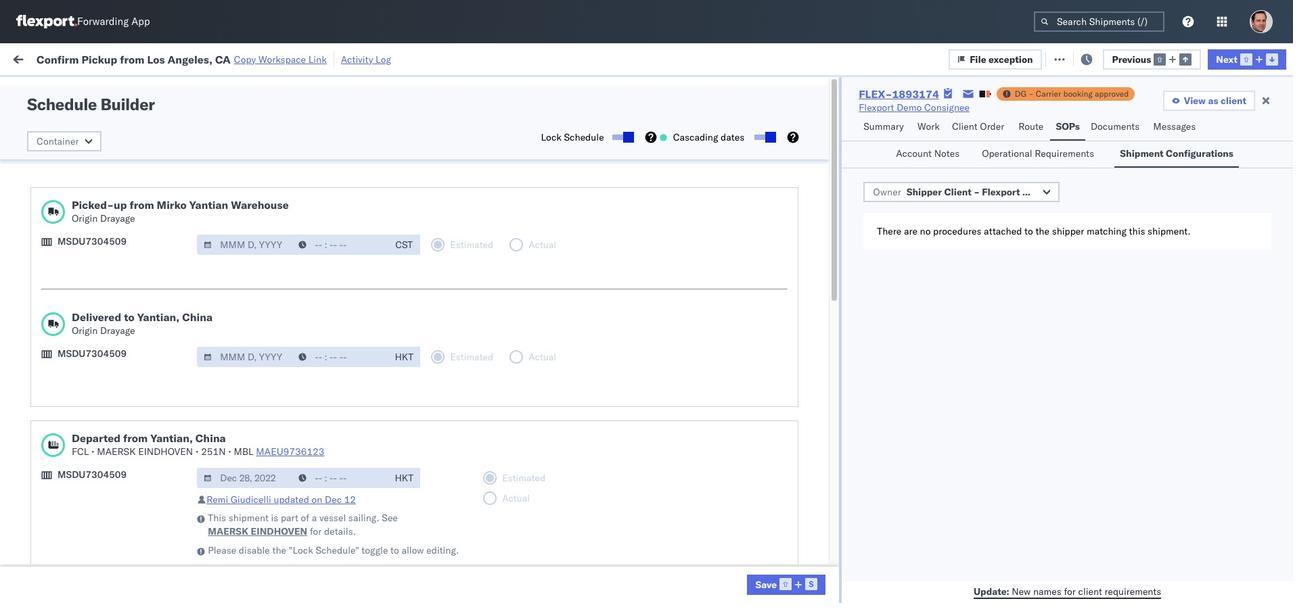 Task type: locate. For each thing, give the bounding box(es) containing it.
1 vertical spatial to
[[124, 311, 135, 324]]

bosch
[[528, 119, 554, 131], [620, 119, 647, 131], [528, 149, 554, 161], [620, 149, 647, 161], [528, 178, 554, 191], [620, 178, 647, 191], [528, 238, 554, 250], [528, 357, 554, 369]]

the
[[1036, 225, 1050, 238], [273, 545, 286, 557]]

upload customs clearance documents button
[[31, 237, 200, 252]]

schedule delivery appointment up picked-
[[31, 178, 166, 190]]

: left ready
[[98, 84, 101, 94]]

schedule pickup from los angeles, ca up "upload customs clearance documents" button
[[31, 208, 198, 220]]

3 msdu7304509 from the top
[[58, 469, 127, 481]]

1 horizontal spatial numbers
[[1018, 110, 1052, 121]]

1 horizontal spatial container
[[876, 105, 913, 115]]

2 4, from the top
[[318, 178, 327, 191]]

schedule delivery appointment link up confirm pickup from rotterdam, netherlands
[[31, 505, 166, 518]]

numbers inside 'button'
[[1018, 110, 1052, 121]]

1 vertical spatial 11:59 pm pdt, nov 4, 2022
[[228, 178, 353, 191]]

to
[[1025, 225, 1034, 238], [124, 311, 135, 324], [391, 545, 399, 557]]

0 horizontal spatial shipper
[[907, 186, 942, 198]]

maersk inside this shipment is part of a vessel sailing. see maersk eindhoven for details.
[[208, 526, 249, 538]]

for down a
[[310, 526, 322, 538]]

ocean fcl
[[435, 149, 482, 161], [435, 178, 482, 191], [435, 238, 482, 250], [435, 357, 482, 369], [435, 417, 482, 429], [435, 476, 482, 488], [435, 506, 482, 518], [435, 536, 482, 548], [435, 566, 482, 578]]

2 8:30 from the top
[[228, 476, 249, 488]]

1 horizontal spatial work
[[918, 121, 940, 133]]

2 test123456 from the top
[[969, 149, 1026, 161]]

5:30 right this
[[228, 506, 249, 518]]

2 hkt from the top
[[395, 473, 414, 485]]

ceau7522281, hlxu6269489, hlxu8034992 for schedule pickup from los angeles, ca
[[876, 208, 1086, 220]]

3 11:59 from the top
[[228, 208, 255, 220]]

flexport down operational
[[983, 186, 1021, 198]]

0 vertical spatial schedule pickup from rotterdam, netherlands
[[31, 409, 176, 435]]

1 vertical spatial documents
[[151, 237, 200, 249]]

1 11:59 pm pdt, nov 4, 2022 from the top
[[228, 149, 353, 161]]

3 pdt, from the top
[[274, 208, 296, 220]]

flex-2130387
[[784, 387, 854, 399], [784, 417, 854, 429], [784, 476, 854, 488], [784, 566, 854, 578]]

1 vertical spatial 5:30 pm pst, jan 30, 2023
[[228, 536, 350, 548]]

for right names
[[1065, 586, 1076, 598]]

1 vertical spatial netherlands
[[31, 542, 84, 554]]

0 horizontal spatial maersk
[[97, 446, 136, 458]]

schedule delivery appointment down confirm delivery button
[[31, 386, 166, 398]]

2130387
[[813, 387, 854, 399], [813, 417, 854, 429], [813, 476, 854, 488], [813, 566, 854, 578]]

0 vertical spatial schedule pickup from rotterdam, netherlands button
[[31, 409, 203, 437]]

4 schedule delivery appointment link from the top
[[31, 505, 166, 518]]

clearance down departed
[[105, 476, 148, 488]]

0 vertical spatial work
[[148, 52, 172, 65]]

: left the "no"
[[315, 84, 317, 94]]

3 hlxu8034992 from the top
[[1020, 178, 1086, 190]]

11:59 pm pdt, nov 4, 2022 for schedule delivery appointment
[[228, 178, 353, 191]]

upload for 2nd upload customs clearance documents link from the bottom
[[31, 237, 62, 249]]

2130384 for schedule pickup from rotterdam, netherlands
[[813, 536, 854, 548]]

2 schedule delivery appointment button from the top
[[31, 296, 166, 311]]

1 horizontal spatial on
[[332, 52, 343, 65]]

mbl/mawb numbers button
[[962, 108, 1127, 121]]

2 vertical spatial pdt,
[[274, 208, 296, 220]]

appointment up up
[[111, 178, 166, 190]]

4, for schedule pickup from los angeles, ca
[[318, 208, 327, 220]]

0 vertical spatial customs
[[64, 237, 102, 249]]

origin inside delivered to yantian, china origin drayage
[[72, 325, 98, 337]]

file exception up dg
[[970, 53, 1033, 65]]

yantian, inside "departed from yantian, china fcl • maersk eindhoven • 251n • mbl maeu9736123"
[[150, 432, 193, 445]]

delivery down confirm pickup from los angeles, ca button on the bottom
[[68, 356, 103, 369]]

origin inside picked-up from mirko yantian warehouse origin drayage
[[72, 213, 98, 225]]

0 vertical spatial 11:59 pm pdt, nov 4, 2022
[[228, 149, 353, 161]]

8 resize handle column header from the left
[[946, 105, 962, 604]]

1 vertical spatial dec
[[325, 494, 342, 506]]

• left 251n
[[196, 446, 199, 458]]

0 horizontal spatial on
[[312, 494, 323, 506]]

0 vertical spatial maersk
[[97, 446, 136, 458]]

1 vertical spatial flex-2130384
[[784, 536, 854, 548]]

1 vertical spatial 30,
[[309, 536, 324, 548]]

ceau7522281, up "are"
[[876, 208, 946, 220]]

24, for jan
[[315, 446, 330, 459]]

1 vertical spatial msdu7304509
[[58, 348, 127, 360]]

demo down "operational requirements" button
[[1023, 186, 1049, 198]]

batch
[[1217, 52, 1244, 65]]

yantian, inside delivered to yantian, china origin drayage
[[137, 311, 180, 324]]

0 horizontal spatial client
[[1079, 586, 1103, 598]]

0 vertical spatial origin
[[72, 213, 98, 225]]

2 2130387 from the top
[[813, 417, 854, 429]]

customs down picked-
[[64, 237, 102, 249]]

confirm pickup from rotterdam, netherlands button
[[31, 558, 203, 586]]

schedule pickup from los angeles, ca down workitem button
[[31, 148, 198, 160]]

this
[[208, 513, 226, 525]]

lock schedule
[[541, 131, 604, 144]]

2 11:59 from the top
[[228, 178, 255, 191]]

flexport up summary
[[859, 102, 895, 114]]

ceau7522281, down account notes button
[[876, 178, 946, 190]]

container down workitem
[[37, 135, 79, 148]]

confirm delivery button
[[31, 356, 103, 371]]

2 horizontal spatial •
[[228, 446, 231, 458]]

4 1889466 from the top
[[813, 357, 854, 369]]

0 vertical spatial flexport
[[859, 102, 895, 114]]

5:30 for schedule delivery appointment
[[228, 506, 249, 518]]

schedule delivery appointment up confirm pickup from rotterdam, netherlands
[[31, 505, 166, 518]]

1 vertical spatial client
[[945, 186, 972, 198]]

3 test123456 from the top
[[969, 178, 1026, 191]]

1 : from the left
[[98, 84, 101, 94]]

flex-1889466 button
[[762, 264, 857, 283], [762, 264, 857, 283], [762, 294, 857, 313], [762, 294, 857, 313], [762, 324, 857, 343], [762, 324, 857, 343], [762, 354, 857, 373], [762, 354, 857, 373]]

file up mbl/mawb at the top right of page
[[970, 53, 987, 65]]

los for confirm pickup from los angeles, ca button on the bottom
[[122, 327, 137, 339]]

2 msdu7304509 from the top
[[58, 348, 127, 360]]

2 schedule delivery appointment from the top
[[31, 297, 166, 309]]

1 horizontal spatial demo
[[1023, 186, 1049, 198]]

1 drayage from the top
[[100, 213, 135, 225]]

0 vertical spatial rotterdam,
[[128, 409, 176, 421]]

appointment up delivered to yantian, china origin drayage
[[111, 297, 166, 309]]

4 ceau7522281, hlxu6269489, hlxu8034992 from the top
[[876, 208, 1086, 220]]

fcl inside "departed from yantian, china fcl • maersk eindhoven • 251n • mbl maeu9736123"
[[72, 446, 89, 458]]

2 30, from the top
[[309, 536, 324, 548]]

hkt for third the -- : -- -- "text field"
[[395, 473, 414, 485]]

0 horizontal spatial work
[[148, 52, 172, 65]]

los inside confirm pickup from los angeles, ca link
[[122, 327, 137, 339]]

please
[[208, 545, 236, 557]]

flex-1846748
[[784, 119, 854, 131], [784, 149, 854, 161], [784, 178, 854, 191], [784, 208, 854, 220], [784, 238, 854, 250]]

2 : from the left
[[315, 84, 317, 94]]

1 horizontal spatial eindhoven
[[251, 526, 308, 538]]

angeles, for 'schedule pickup from los angeles, ca' link associated with fifth 'schedule pickup from los angeles, ca' button from the top
[[145, 446, 182, 458]]

confirm for confirm pickup from los angeles, ca
[[31, 327, 66, 339]]

1 -- : -- -- text field from the top
[[292, 235, 388, 255]]

2 horizontal spatial for
[[1065, 586, 1076, 598]]

to right 'attached'
[[1025, 225, 1034, 238]]

container inside "container" button
[[37, 135, 79, 148]]

11:00 down disable
[[228, 566, 255, 578]]

4 resize handle column header from the left
[[505, 105, 521, 604]]

jan for schedule pickup from los angeles, ca
[[297, 446, 313, 459]]

1 origin from the top
[[72, 213, 98, 225]]

upload customs clearance documents link
[[31, 237, 200, 250], [31, 475, 200, 488]]

flex-2130384 for schedule pickup from rotterdam, netherlands
[[784, 536, 854, 548]]

1 vertical spatial 4,
[[318, 178, 327, 191]]

1 vertical spatial eindhoven
[[251, 526, 308, 538]]

operational requirements button
[[977, 141, 1107, 168]]

from inside confirm pickup from rotterdam, netherlands
[[100, 558, 120, 570]]

4 test123456 from the top
[[969, 208, 1026, 220]]

no
[[320, 84, 331, 94]]

0 vertical spatial 2130384
[[813, 506, 854, 518]]

2 upload customs clearance documents from the top
[[31, 476, 200, 488]]

24, up 23,
[[312, 357, 327, 369]]

0 horizontal spatial flexport
[[859, 102, 895, 114]]

1 schedule delivery appointment link from the top
[[31, 177, 166, 191]]

MMM D, YYYY text field
[[197, 235, 293, 255], [197, 347, 293, 368], [197, 468, 293, 489]]

2130384 up save button
[[813, 536, 854, 548]]

8:30 up giudicelli
[[228, 476, 249, 488]]

ca for first 'schedule pickup from los angeles, ca' button from the top of the page
[[185, 118, 198, 130]]

origin down picked-
[[72, 213, 98, 225]]

documents down "departed from yantian, china fcl • maersk eindhoven • 251n • mbl maeu9736123"
[[151, 476, 200, 488]]

flexport
[[859, 102, 895, 114], [983, 186, 1021, 198]]

netherlands for 11:00
[[31, 572, 84, 584]]

customs inside button
[[64, 237, 102, 249]]

dec
[[292, 357, 310, 369], [325, 494, 342, 506]]

ceau7522281, for upload customs clearance documents
[[876, 238, 946, 250]]

1 2130387 from the top
[[813, 387, 854, 399]]

10 resize handle column header from the left
[[1216, 105, 1233, 604]]

4 ceau7522281, from the top
[[876, 208, 946, 220]]

eindhoven left 251n
[[138, 446, 193, 458]]

0 horizontal spatial dec
[[292, 357, 310, 369]]

numbers inside "container numbers"
[[876, 116, 910, 126]]

shipment.
[[1148, 225, 1191, 238]]

mmm d, yyyy text field for delivered to yantian, china
[[197, 347, 293, 368]]

2 schedule pickup from rotterdam, netherlands from the top
[[31, 528, 176, 554]]

appointment up confirm pickup from rotterdam, netherlands link
[[111, 505, 166, 518]]

are
[[904, 225, 918, 238]]

1 vertical spatial flexport
[[983, 186, 1021, 198]]

ca for fifth 'schedule pickup from los angeles, ca' button from the top
[[185, 446, 198, 458]]

feb
[[297, 566, 314, 578]]

pdt, for schedule delivery appointment
[[274, 178, 296, 191]]

2 integration from the top
[[620, 417, 667, 429]]

delivery up confirm pickup from rotterdam, netherlands
[[74, 505, 108, 518]]

2022 for clearance
[[329, 238, 352, 250]]

hlxu6269489, for upload customs clearance documents
[[948, 238, 1018, 250]]

fcl
[[465, 149, 482, 161], [465, 178, 482, 191], [465, 238, 482, 250], [465, 357, 482, 369], [465, 417, 482, 429], [72, 446, 89, 458], [465, 476, 482, 488], [465, 506, 482, 518], [465, 536, 482, 548], [465, 566, 482, 578]]

30, for schedule pickup from rotterdam, netherlands
[[309, 536, 324, 548]]

upload customs clearance documents link down up
[[31, 237, 200, 250]]

upload customs clearance documents down departed
[[31, 476, 200, 488]]

schedule delivery appointment link up delivered
[[31, 296, 166, 310]]

5 integration from the top
[[620, 536, 667, 548]]

:
[[98, 84, 101, 94], [315, 84, 317, 94]]

omkar savant
[[1147, 149, 1207, 161]]

1 vertical spatial maersk
[[208, 526, 249, 538]]

maersk down this
[[208, 526, 249, 538]]

2 vertical spatial for
[[1065, 586, 1076, 598]]

documents down picked-up from mirko yantian warehouse origin drayage at the left top of the page
[[151, 237, 200, 249]]

1 vertical spatial upload
[[31, 476, 62, 488]]

• down departed
[[91, 446, 95, 458]]

1 horizontal spatial client
[[1221, 95, 1247, 107]]

2130384 for schedule delivery appointment
[[813, 506, 854, 518]]

rotterdam, for 8:30 pm pst, jan 23, 2023
[[128, 409, 176, 421]]

pickup inside confirm pickup from rotterdam, netherlands
[[68, 558, 97, 570]]

this shipment is part of a vessel sailing. see maersk eindhoven for details.
[[208, 513, 398, 538]]

customs down departed
[[64, 476, 102, 488]]

flex-1893174
[[859, 87, 940, 101]]

status : ready for work, blocked, in progress
[[74, 84, 246, 94]]

msdu7304509 down picked-
[[58, 236, 127, 248]]

work
[[148, 52, 172, 65], [918, 121, 940, 133]]

0 vertical spatial -- : -- -- text field
[[292, 235, 388, 255]]

netherlands for 8:30
[[31, 423, 84, 435]]

schedule delivery appointment up delivered
[[31, 297, 166, 309]]

appointment for 4th the schedule delivery appointment link from the top of the page
[[111, 505, 166, 518]]

1 vertical spatial upload customs clearance documents link
[[31, 475, 200, 488]]

demo
[[897, 102, 922, 114], [1023, 186, 1049, 198]]

client inside button
[[953, 121, 978, 133]]

0 vertical spatial pdt,
[[274, 149, 296, 161]]

schedule for 3rd 'schedule pickup from los angeles, ca' button from the top
[[31, 208, 71, 220]]

1 vertical spatial origin
[[72, 325, 98, 337]]

delivery for 11:59
[[74, 178, 108, 190]]

1 8:30 from the top
[[228, 417, 249, 429]]

work right import
[[148, 52, 172, 65]]

schedule delivery appointment link down confirm delivery button
[[31, 386, 166, 399]]

eindhoven down is
[[251, 526, 308, 538]]

delivery for 5:30
[[74, 505, 108, 518]]

-- : -- -- text field
[[292, 235, 388, 255], [292, 347, 388, 368], [292, 468, 388, 489]]

2130384 down 1662119 on the right
[[813, 506, 854, 518]]

0 horizontal spatial :
[[98, 84, 101, 94]]

dec right am
[[292, 357, 310, 369]]

departed
[[72, 432, 121, 445]]

jan left 23,
[[292, 417, 307, 429]]

8:30 for 8:30 pm pst, jan 23, 2023
[[228, 417, 249, 429]]

ca for 2nd 'schedule pickup from los angeles, ca' button from the bottom
[[185, 267, 198, 279]]

3 mmm d, yyyy text field from the top
[[197, 468, 293, 489]]

flex-2130384 up save button
[[784, 536, 854, 548]]

schedule pickup from los angeles, ca down builder
[[31, 118, 198, 130]]

2 flex-2130384 from the top
[[784, 536, 854, 548]]

3 -- : -- -- text field from the top
[[292, 468, 388, 489]]

1 horizontal spatial maersk
[[208, 526, 249, 538]]

delivery up picked-
[[74, 178, 108, 190]]

1 vertical spatial schedule pickup from rotterdam, netherlands button
[[31, 528, 203, 556]]

1 vertical spatial 24,
[[315, 446, 330, 459]]

appointment up departed
[[111, 386, 166, 398]]

appointment for 1st the schedule delivery appointment link from the top of the page
[[111, 178, 166, 190]]

omkar
[[1147, 149, 1175, 161]]

3 • from the left
[[228, 446, 231, 458]]

los for fourth 'schedule pickup from los angeles, ca' button from the bottom of the page
[[128, 148, 143, 160]]

0 horizontal spatial numbers
[[876, 116, 910, 126]]

0 horizontal spatial eindhoven
[[138, 446, 193, 458]]

24, up 28,
[[315, 446, 330, 459]]

5 schedule pickup from los angeles, ca from the top
[[31, 446, 198, 458]]

1 vertical spatial work
[[918, 121, 940, 133]]

jan up 28,
[[297, 446, 313, 459]]

confirm for confirm pickup from los angeles, ca copy workspace link
[[37, 52, 79, 66]]

for for update:
[[1065, 586, 1076, 598]]

ceau7522281, down work button at the top of the page
[[876, 148, 946, 160]]

4 schedule delivery appointment button from the top
[[31, 505, 166, 520]]

documents for 2nd upload customs clearance documents link from the bottom
[[151, 237, 200, 249]]

ceau7522281, hlxu6269489, hlxu8034992 for schedule delivery appointment
[[876, 178, 1086, 190]]

hlxu6269489,
[[948, 118, 1018, 131], [948, 148, 1018, 160], [948, 178, 1018, 190], [948, 208, 1018, 220], [948, 238, 1018, 250]]

jan
[[292, 417, 307, 429], [297, 446, 313, 459], [292, 476, 307, 488], [292, 506, 307, 518], [292, 536, 307, 548]]

flex-2130384
[[784, 506, 854, 518], [784, 536, 854, 548]]

client left requirements
[[1079, 586, 1103, 598]]

2 flex-1889466 from the top
[[784, 298, 854, 310]]

1 vertical spatial 5:30
[[228, 536, 249, 548]]

on down 28,
[[312, 494, 323, 506]]

order
[[981, 121, 1005, 133]]

numbers down dg
[[1018, 110, 1052, 121]]

schedule pickup from rotterdam, netherlands button
[[31, 409, 203, 437], [31, 528, 203, 556]]

3 netherlands from the top
[[31, 572, 84, 584]]

8:30 up mbl
[[228, 417, 249, 429]]

None checkbox
[[612, 135, 631, 140], [755, 135, 774, 140], [612, 135, 631, 140], [755, 135, 774, 140]]

los for first 'schedule pickup from los angeles, ca' button from the top of the page
[[128, 118, 143, 130]]

jan left 28,
[[292, 476, 307, 488]]

sops button
[[1051, 114, 1086, 141]]

4 schedule pickup from los angeles, ca button from the top
[[31, 266, 198, 281]]

0 vertical spatial hkt
[[395, 351, 414, 364]]

test123456
[[969, 119, 1026, 131], [969, 149, 1026, 161], [969, 178, 1026, 191], [969, 208, 1026, 220], [969, 238, 1026, 250]]

delivery inside button
[[68, 356, 103, 369]]

pdt,
[[274, 149, 296, 161], [274, 178, 296, 191], [274, 208, 296, 220]]

2 -- : -- -- text field from the top
[[292, 347, 388, 368]]

0 vertical spatial yantian,
[[137, 311, 180, 324]]

11:00
[[228, 238, 255, 250], [228, 566, 255, 578]]

exception up dg
[[989, 53, 1033, 65]]

schedule delivery appointment button down confirm delivery button
[[31, 386, 166, 400]]

flex-
[[859, 87, 893, 101], [784, 119, 813, 131], [784, 149, 813, 161], [784, 178, 813, 191], [784, 208, 813, 220], [784, 238, 813, 250], [784, 268, 813, 280], [784, 298, 813, 310], [784, 327, 813, 340], [784, 357, 813, 369], [784, 387, 813, 399], [784, 417, 813, 429], [784, 446, 813, 459], [784, 476, 813, 488], [784, 506, 813, 518], [784, 536, 813, 548], [784, 566, 813, 578]]

container down flex-1893174 link
[[876, 105, 913, 115]]

shipper down requirements
[[1052, 186, 1087, 198]]

batch action button
[[1196, 48, 1285, 69]]

yantian, for from
[[150, 432, 193, 445]]

0 vertical spatial schedule pickup from rotterdam, netherlands link
[[31, 409, 203, 436]]

delivery for 6:00
[[68, 356, 103, 369]]

confirm inside confirm pickup from rotterdam, netherlands
[[31, 558, 66, 570]]

1 vertical spatial yantian,
[[150, 432, 193, 445]]

flex-2130384 button
[[762, 503, 857, 522], [762, 503, 857, 522], [762, 532, 857, 551], [762, 532, 857, 551]]

to inside delivered to yantian, china origin drayage
[[124, 311, 135, 324]]

1 vertical spatial for
[[310, 526, 322, 538]]

4, for schedule delivery appointment
[[318, 178, 327, 191]]

this
[[1130, 225, 1146, 238]]

0 vertical spatial drayage
[[100, 213, 135, 225]]

schedule delivery appointment link up picked-
[[31, 177, 166, 191]]

ca for 3rd 'schedule pickup from los angeles, ca' button from the top
[[185, 208, 198, 220]]

4 integration test account - karl lagerfeld from the top
[[620, 506, 796, 518]]

2023 right 2,
[[328, 566, 351, 578]]

batch action
[[1217, 52, 1276, 65]]

allow
[[402, 545, 424, 557]]

sops
[[1056, 121, 1080, 133]]

from for fifth 'schedule pickup from los angeles, ca' button from the top
[[105, 446, 125, 458]]

delivery up delivered
[[74, 297, 108, 309]]

warehouse
[[231, 198, 289, 212]]

0 vertical spatial 30,
[[309, 506, 324, 518]]

3 1889466 from the top
[[813, 327, 854, 340]]

1 11:59 from the top
[[228, 149, 255, 161]]

• left mbl
[[228, 446, 231, 458]]

account inside button
[[897, 148, 932, 160]]

maersk down departed
[[97, 446, 136, 458]]

client up procedures
[[945, 186, 972, 198]]

karl
[[736, 387, 754, 399], [736, 417, 754, 429], [736, 476, 754, 488], [736, 506, 754, 518], [736, 536, 754, 548], [736, 566, 754, 578]]

china inside "departed from yantian, china fcl • maersk eindhoven • 251n • mbl maeu9736123"
[[196, 432, 226, 445]]

1 mmm d, yyyy text field from the top
[[197, 235, 293, 255]]

resize handle column header
[[204, 105, 220, 604], [362, 105, 378, 604], [412, 105, 428, 604], [505, 105, 521, 604], [597, 105, 613, 604], [739, 105, 756, 604], [853, 105, 870, 604], [946, 105, 962, 604], [1124, 105, 1140, 604], [1216, 105, 1233, 604], [1259, 105, 1276, 604]]

3 integration test account - karl lagerfeld from the top
[[620, 476, 796, 488]]

1 11:00 from the top
[[228, 238, 255, 250]]

3 2130387 from the top
[[813, 476, 854, 488]]

0 vertical spatial upload customs clearance documents
[[31, 237, 200, 249]]

2022 for appointment
[[329, 178, 353, 191]]

confirm inside button
[[31, 356, 66, 369]]

0 vertical spatial msdu7304509
[[58, 236, 127, 248]]

2 vertical spatial mmm d, yyyy text field
[[197, 468, 293, 489]]

china
[[182, 311, 213, 324], [196, 432, 226, 445]]

1 30, from the top
[[309, 506, 324, 518]]

confirm pickup from los angeles, ca
[[31, 327, 192, 339]]

schedule delivery appointment button
[[31, 177, 166, 192], [31, 296, 166, 311], [31, 386, 166, 400], [31, 505, 166, 520]]

work
[[39, 49, 74, 68]]

5:30 down shipment
[[228, 536, 249, 548]]

5 schedule pickup from los angeles, ca button from the top
[[31, 445, 198, 460]]

ocean
[[557, 119, 585, 131], [649, 119, 677, 131], [435, 149, 463, 161], [557, 149, 585, 161], [649, 149, 677, 161], [435, 178, 463, 191], [557, 178, 585, 191], [649, 178, 677, 191], [435, 238, 463, 250], [557, 238, 585, 250], [435, 357, 463, 369], [557, 357, 585, 369], [435, 417, 463, 429], [435, 476, 463, 488], [435, 506, 463, 518], [435, 536, 463, 548], [435, 566, 463, 578]]

schedule for 2nd schedule delivery appointment button
[[31, 297, 71, 309]]

msdu7304509 for picked-up from mirko yantian warehouse
[[58, 236, 127, 248]]

from for 2nd schedule pickup from rotterdam, netherlands button from the bottom
[[105, 409, 125, 421]]

2 clearance from the top
[[105, 476, 148, 488]]

confirm delivery
[[31, 356, 103, 369]]

2 vertical spatial rotterdam,
[[122, 558, 170, 570]]

upload customs clearance documents down up
[[31, 237, 200, 249]]

client inside button
[[1221, 95, 1247, 107]]

1 vertical spatial 11:00
[[228, 566, 255, 578]]

1 horizontal spatial to
[[391, 545, 399, 557]]

1 vertical spatial rotterdam,
[[128, 528, 176, 541]]

upload customs clearance documents link down departed
[[31, 475, 200, 488]]

schedule pickup from los angeles, ca down departed
[[31, 446, 198, 458]]

schedule delivery appointment button up confirm pickup from los angeles, ca link
[[31, 296, 166, 311]]

test123456 for upload customs clearance documents
[[969, 238, 1026, 250]]

1 vertical spatial upload customs clearance documents
[[31, 476, 200, 488]]

schedule delivery appointment for 1st the schedule delivery appointment link from the top of the page
[[31, 178, 166, 190]]

0 horizontal spatial for
[[130, 84, 141, 94]]

1 vertical spatial schedule pickup from rotterdam, netherlands link
[[31, 528, 203, 555]]

my
[[14, 49, 35, 68]]

0 vertical spatial 8:30
[[228, 417, 249, 429]]

schedule delivery appointment button up confirm pickup from rotterdam, netherlands
[[31, 505, 166, 520]]

nov for schedule pickup from los angeles, ca
[[298, 208, 316, 220]]

2 mmm d, yyyy text field from the top
[[197, 347, 293, 368]]

maeu9736123
[[256, 446, 325, 458]]

2 origin from the top
[[72, 325, 98, 337]]

1 upload from the top
[[31, 237, 62, 249]]

from for fourth 'schedule pickup from los angeles, ca' button from the bottom of the page
[[105, 148, 125, 160]]

1 horizontal spatial •
[[196, 446, 199, 458]]

1 horizontal spatial :
[[315, 84, 317, 94]]

upload inside button
[[31, 237, 62, 249]]

client down the consignee in the right top of the page
[[953, 121, 978, 133]]

2 schedule pickup from los angeles, ca button from the top
[[31, 147, 198, 162]]

30, down a
[[309, 536, 324, 548]]

5 karl from the top
[[736, 536, 754, 548]]

the left shipper
[[1036, 225, 1050, 238]]

dec left 12
[[325, 494, 342, 506]]

2 5:30 pm pst, jan 30, 2023 from the top
[[228, 536, 350, 548]]

0 vertical spatial demo
[[897, 102, 922, 114]]

delivered to yantian, china origin drayage
[[72, 311, 213, 337]]

0 vertical spatial the
[[1036, 225, 1050, 238]]

0 vertical spatial 24,
[[312, 357, 327, 369]]

file up dg - carrier booking approved
[[1062, 52, 1079, 65]]

3 schedule pickup from los angeles, ca from the top
[[31, 208, 198, 220]]

please disable the "lock schedule" toggle to allow editing.
[[208, 545, 459, 557]]

file exception down search shipments (/) text field
[[1062, 52, 1125, 65]]

flex-2130387 button
[[762, 384, 857, 402], [762, 384, 857, 402], [762, 413, 857, 432], [762, 413, 857, 432], [762, 473, 857, 492], [762, 473, 857, 492], [762, 562, 857, 581], [762, 562, 857, 581]]

2022
[[329, 149, 353, 161], [329, 178, 353, 191], [329, 208, 353, 220], [329, 238, 352, 250], [329, 357, 353, 369]]

1 shipper from the left
[[907, 186, 942, 198]]

1 horizontal spatial dec
[[325, 494, 342, 506]]

hlxu8034992 for schedule delivery appointment
[[1020, 178, 1086, 190]]

1 vertical spatial -- : -- -- text field
[[292, 347, 388, 368]]

1 vertical spatial on
[[312, 494, 323, 506]]

1 vertical spatial drayage
[[100, 325, 135, 337]]

jan left a
[[292, 506, 307, 518]]

3 4, from the top
[[318, 208, 327, 220]]

sailing.
[[349, 513, 380, 525]]

ceau7522281, down owner
[[876, 238, 946, 250]]

28,
[[309, 476, 324, 488]]

0 vertical spatial eindhoven
[[138, 446, 193, 458]]

route button
[[1014, 114, 1051, 141]]

1 vertical spatial 8:30
[[228, 476, 249, 488]]

drayage inside delivered to yantian, china origin drayage
[[100, 325, 135, 337]]

0 horizontal spatial exception
[[989, 53, 1033, 65]]

schedule for first 'schedule pickup from los angeles, ca' button from the top of the page
[[31, 118, 71, 130]]

schedule delivery appointment button up picked-
[[31, 177, 166, 192]]

4 hlxu6269489, from the top
[[948, 208, 1018, 220]]

china inside delivered to yantian, china origin drayage
[[182, 311, 213, 324]]

schedule
[[27, 94, 97, 114], [31, 118, 71, 130], [564, 131, 604, 144], [31, 148, 71, 160], [31, 178, 71, 190], [31, 208, 71, 220], [31, 267, 71, 279], [31, 297, 71, 309], [31, 386, 71, 398], [31, 409, 71, 421], [31, 446, 71, 458], [31, 505, 71, 518], [31, 528, 71, 541]]

0 vertical spatial container
[[876, 105, 913, 115]]

work down flexport demo consignee
[[918, 121, 940, 133]]

pickup inside confirm pickup from los angeles, ca link
[[68, 327, 97, 339]]

2 pdt, from the top
[[274, 178, 296, 191]]

1 hkt from the top
[[395, 351, 414, 364]]

los for fifth 'schedule pickup from los angeles, ca' button from the top
[[128, 446, 143, 458]]

the left "lock
[[273, 545, 286, 557]]

4 schedule delivery appointment from the top
[[31, 505, 166, 518]]

operational
[[982, 148, 1033, 160]]

1 vertical spatial clearance
[[105, 476, 148, 488]]

6 lagerfeld from the top
[[756, 566, 796, 578]]

on right '205' on the left
[[332, 52, 343, 65]]

drayage down up
[[100, 213, 135, 225]]

demo down 1893174
[[897, 102, 922, 114]]

flex-1889466 for schedule pickup from los angeles, ca
[[784, 268, 854, 280]]

ca
[[215, 52, 231, 66], [185, 118, 198, 130], [185, 148, 198, 160], [185, 208, 198, 220], [185, 267, 198, 279], [179, 327, 192, 339], [185, 446, 198, 458]]

messages button
[[1148, 114, 1204, 141]]

1 horizontal spatial file
[[1062, 52, 1079, 65]]

5 ceau7522281, hlxu6269489, hlxu8034992 from the top
[[876, 238, 1086, 250]]

8:30
[[228, 417, 249, 429], [228, 476, 249, 488]]

forwarding app
[[77, 15, 150, 28]]

eindhoven inside this shipment is part of a vessel sailing. see maersk eindhoven for details.
[[251, 526, 308, 538]]

appointment for 2nd the schedule delivery appointment link from the bottom of the page
[[111, 386, 166, 398]]

netherlands inside confirm pickup from rotterdam, netherlands
[[31, 572, 84, 584]]

integration test account - karl lagerfeld
[[620, 387, 796, 399], [620, 417, 796, 429], [620, 476, 796, 488], [620, 506, 796, 518], [620, 536, 796, 548], [620, 566, 796, 578]]

3 hlxu6269489, from the top
[[948, 178, 1018, 190]]

2 schedule pickup from rotterdam, netherlands link from the top
[[31, 528, 203, 555]]

there are no procedures attached to the shipper matching this shipment.
[[878, 225, 1191, 238]]

3 resize handle column header from the left
[[412, 105, 428, 604]]

confirm for confirm pickup from rotterdam, netherlands
[[31, 558, 66, 570]]

1 ceau7522281, from the top
[[876, 118, 946, 131]]

1 customs from the top
[[64, 237, 102, 249]]

schedule pickup from los angeles, ca link for fourth 'schedule pickup from los angeles, ca' button from the bottom of the page
[[31, 147, 198, 161]]

1 vertical spatial hkt
[[395, 473, 414, 485]]

exception up the approved
[[1081, 52, 1125, 65]]

container inside container numbers button
[[876, 105, 913, 115]]

mbl/mawb
[[969, 110, 1016, 121]]

3 lagerfeld from the top
[[756, 476, 796, 488]]

2 vertical spatial msdu7304509
[[58, 469, 127, 481]]

0 vertical spatial 5:30 pm pst, jan 30, 2023
[[228, 506, 350, 518]]

clearance down up
[[105, 237, 148, 249]]

jan for schedule delivery appointment
[[292, 506, 307, 518]]

5 test123456 from the top
[[969, 238, 1026, 250]]

2023 right 28,
[[326, 476, 350, 488]]

flex-1889466
[[784, 268, 854, 280], [784, 298, 854, 310], [784, 327, 854, 340], [784, 357, 854, 369]]

2 vertical spatial -- : -- -- text field
[[292, 468, 388, 489]]

msdu7304509 down departed
[[58, 469, 127, 481]]

jan down the of
[[292, 536, 307, 548]]

flex-2130384 for schedule delivery appointment
[[784, 506, 854, 518]]

rotterdam, inside confirm pickup from rotterdam, netherlands
[[122, 558, 170, 570]]

2 schedule pickup from rotterdam, netherlands button from the top
[[31, 528, 203, 556]]



Task type: describe. For each thing, give the bounding box(es) containing it.
11:00 pm pst, nov 8, 2022
[[228, 238, 352, 250]]

blocked,
[[167, 84, 201, 94]]

5:30 pm pst, jan 30, 2023 for schedule pickup from rotterdam, netherlands
[[228, 536, 350, 548]]

from inside "departed from yantian, china fcl • maersk eindhoven • 251n • mbl maeu9736123"
[[123, 432, 148, 445]]

procedures
[[934, 225, 982, 238]]

2 • from the left
[[196, 446, 199, 458]]

client order
[[953, 121, 1005, 133]]

schedule for first schedule pickup from rotterdam, netherlands button from the bottom of the page
[[31, 528, 71, 541]]

nov for upload customs clearance documents
[[297, 238, 315, 250]]

requirements
[[1105, 586, 1162, 598]]

7 resize handle column header from the left
[[853, 105, 870, 604]]

numbers for container numbers
[[876, 116, 910, 126]]

giudicelli
[[231, 494, 271, 506]]

3 flex-2130387 from the top
[[784, 476, 854, 488]]

Search Work text field
[[838, 48, 986, 69]]

5 flex-1846748 from the top
[[784, 238, 854, 250]]

schedule pickup from rotterdam, netherlands for 2nd schedule pickup from rotterdam, netherlands button from the bottom
[[31, 409, 176, 435]]

disable
[[239, 545, 270, 557]]

view
[[1185, 95, 1206, 107]]

1 upload customs clearance documents link from the top
[[31, 237, 200, 250]]

activity
[[341, 53, 373, 65]]

maeu9408431
[[969, 566, 1037, 578]]

ceau7522281, hlxu6269489, hlxu8034992 for upload customs clearance documents
[[876, 238, 1086, 250]]

messages
[[1154, 121, 1196, 133]]

numbers for mbl/mawb numbers
[[1018, 110, 1052, 121]]

0 horizontal spatial demo
[[897, 102, 922, 114]]

china for delivered to yantian, china
[[182, 311, 213, 324]]

1 flex-1846748 from the top
[[784, 119, 854, 131]]

schedule for 2nd schedule delivery appointment button from the bottom
[[31, 386, 71, 398]]

flexport. image
[[16, 15, 77, 28]]

flex-1889466 for schedule delivery appointment
[[784, 298, 854, 310]]

11:00 pm pst, feb 2, 2023
[[228, 566, 351, 578]]

"lock
[[289, 545, 313, 557]]

4 2130387 from the top
[[813, 566, 854, 578]]

1 horizontal spatial the
[[1036, 225, 1050, 238]]

names
[[1034, 586, 1062, 598]]

hlxu6269489, for schedule delivery appointment
[[948, 178, 1018, 190]]

mbl/mawb numbers
[[969, 110, 1052, 121]]

confirm for confirm delivery
[[31, 356, 66, 369]]

mmm d, yyyy text field for picked-up from mirko yantian warehouse
[[197, 235, 293, 255]]

appointment for 3rd the schedule delivery appointment link from the bottom
[[111, 297, 166, 309]]

3 flex-1846748 from the top
[[784, 178, 854, 191]]

1 test123456 from the top
[[969, 119, 1026, 131]]

2023 up details. at the bottom left of page
[[326, 506, 350, 518]]

-- : -- -- text field for delivered to yantian, china
[[292, 347, 388, 368]]

yantian, for to
[[137, 311, 180, 324]]

owner
[[873, 186, 902, 198]]

for for status
[[130, 84, 141, 94]]

work inside button
[[918, 121, 940, 133]]

5 ocean fcl from the top
[[435, 417, 482, 429]]

booking
[[1064, 89, 1093, 99]]

ready
[[104, 84, 128, 94]]

hlxu8034992 for upload customs clearance documents
[[1020, 238, 1086, 250]]

angeles, for 3rd 'schedule pickup from los angeles, ca' button from the top 'schedule pickup from los angeles, ca' link
[[145, 208, 182, 220]]

hlxu6269489, for schedule pickup from los angeles, ca
[[948, 208, 1018, 220]]

2 ceau7522281, hlxu6269489, hlxu8034992 from the top
[[876, 148, 1086, 160]]

flex-1893174 link
[[859, 87, 940, 101]]

4 1846748 from the top
[[813, 208, 854, 220]]

updated
[[274, 494, 309, 506]]

work,
[[143, 84, 165, 94]]

schedule delivery appointment for 2nd the schedule delivery appointment link from the bottom of the page
[[31, 386, 166, 398]]

schedule pickup from los angeles, ca link for 2nd 'schedule pickup from los angeles, ca' button from the bottom
[[31, 266, 198, 280]]

1 flex-2130387 from the top
[[784, 387, 854, 399]]

1 1846748 from the top
[[813, 119, 854, 131]]

jawla
[[1180, 119, 1203, 131]]

schedule pickup from rotterdam, netherlands link for first schedule pickup from rotterdam, netherlands button from the bottom of the page
[[31, 528, 203, 555]]

angeles, for confirm pickup from los angeles, ca link
[[140, 327, 177, 339]]

6 karl from the top
[[736, 566, 754, 578]]

delivered
[[72, 311, 121, 324]]

1 vertical spatial demo
[[1023, 186, 1049, 198]]

drayage inside picked-up from mirko yantian warehouse origin drayage
[[100, 213, 135, 225]]

remi giudicelli updated on dec 12
[[207, 494, 356, 506]]

1 integration test account - karl lagerfeld from the top
[[620, 387, 796, 399]]

1 pdt, from the top
[[274, 149, 296, 161]]

as
[[1209, 95, 1219, 107]]

0 horizontal spatial the
[[273, 545, 286, 557]]

from inside picked-up from mirko yantian warehouse origin drayage
[[130, 198, 154, 212]]

2 resize handle column header from the left
[[362, 105, 378, 604]]

1 4, from the top
[[318, 149, 327, 161]]

2 upload customs clearance documents link from the top
[[31, 475, 200, 488]]

from for confirm pickup from rotterdam, netherlands button
[[100, 558, 120, 570]]

4 integration from the top
[[620, 506, 667, 518]]

schedule pickup from los angeles, ca link for first 'schedule pickup from los angeles, ca' button from the top of the page
[[31, 117, 198, 131]]

work inside button
[[148, 52, 172, 65]]

hkt for delivered to yantian, china the -- : -- -- "text field"
[[395, 351, 414, 364]]

4 flex-1889466 from the top
[[784, 357, 854, 369]]

angeles, for 'schedule pickup from los angeles, ca' link associated with fourth 'schedule pickup from los angeles, ca' button from the bottom of the page
[[145, 148, 182, 160]]

container for container
[[37, 135, 79, 148]]

1 horizontal spatial file exception
[[1062, 52, 1125, 65]]

1 hlxu6269489, from the top
[[948, 118, 1018, 131]]

container numbers button
[[870, 102, 949, 127]]

schedule"
[[316, 545, 359, 557]]

flexport demo consignee
[[859, 102, 970, 114]]

2 flex-1846748 from the top
[[784, 149, 854, 161]]

1 schedule pickup from los angeles, ca from the top
[[31, 118, 198, 130]]

4 schedule pickup from los angeles, ca from the top
[[31, 267, 198, 279]]

yantian
[[189, 198, 228, 212]]

of
[[301, 513, 309, 525]]

jan for schedule pickup from rotterdam, netherlands
[[292, 536, 307, 548]]

msdu7304509 for delivered to yantian, china
[[58, 348, 127, 360]]

2 karl from the top
[[736, 417, 754, 429]]

schedule for fourth 'schedule pickup from los angeles, ca' button from the bottom of the page
[[31, 148, 71, 160]]

confirm delivery link
[[31, 356, 103, 369]]

editing.
[[427, 545, 459, 557]]

mirko
[[157, 198, 187, 212]]

account notes
[[897, 148, 960, 160]]

angeles, for 'schedule pickup from los angeles, ca' link associated with 2nd 'schedule pickup from los angeles, ca' button from the bottom
[[145, 267, 182, 279]]

30, for schedule delivery appointment
[[309, 506, 324, 518]]

2 schedule delivery appointment link from the top
[[31, 296, 166, 310]]

6:00
[[228, 357, 249, 369]]

: for snoozed
[[315, 84, 317, 94]]

schedule delivery appointment for 4th the schedule delivery appointment link from the top of the page
[[31, 505, 166, 518]]

link
[[309, 53, 327, 65]]

test123456 for schedule delivery appointment
[[969, 178, 1026, 191]]

4 11:59 from the top
[[228, 446, 255, 459]]

save button
[[748, 575, 826, 596]]

1 schedule delivery appointment button from the top
[[31, 177, 166, 192]]

eindhoven inside "departed from yantian, china fcl • maersk eindhoven • 251n • mbl maeu9736123"
[[138, 446, 193, 458]]

next button
[[1209, 49, 1287, 69]]

attached
[[984, 225, 1023, 238]]

6 ocean fcl from the top
[[435, 476, 482, 488]]

lock
[[541, 131, 562, 144]]

9 ocean fcl from the top
[[435, 566, 482, 578]]

1 schedule pickup from los angeles, ca button from the top
[[31, 117, 198, 132]]

picked-up from mirko yantian warehouse origin drayage
[[72, 198, 289, 225]]

savant
[[1178, 149, 1207, 161]]

delivery down confirm delivery button
[[74, 386, 108, 398]]

workitem button
[[8, 108, 207, 121]]

test123456 for schedule pickup from los angeles, ca
[[969, 208, 1026, 220]]

from for confirm pickup from los angeles, ca button on the bottom
[[100, 327, 120, 339]]

gaurav
[[1147, 119, 1177, 131]]

next
[[1217, 53, 1238, 65]]

8 ocean fcl from the top
[[435, 536, 482, 548]]

2023 right 23,
[[326, 417, 350, 429]]

mbl
[[234, 446, 254, 458]]

6 integration from the top
[[620, 566, 667, 578]]

2 lagerfeld from the top
[[756, 417, 796, 429]]

2023 down vessel
[[326, 536, 350, 548]]

upload for second upload customs clearance documents link from the top of the page
[[31, 476, 62, 488]]

schedule pickup from rotterdam, netherlands for first schedule pickup from rotterdam, netherlands button from the bottom of the page
[[31, 528, 176, 554]]

schedule for 2nd 'schedule pickup from los angeles, ca' button from the bottom
[[31, 267, 71, 279]]

toggle
[[362, 545, 388, 557]]

work button
[[913, 114, 947, 141]]

confirm pickup from los angeles, ca button
[[31, 326, 192, 341]]

my work
[[14, 49, 74, 68]]

1 ceau7522281, hlxu6269489, hlxu8034992 from the top
[[876, 118, 1086, 131]]

3 karl from the top
[[736, 476, 754, 488]]

2 netherlands from the top
[[31, 542, 84, 554]]

0 vertical spatial dec
[[292, 357, 310, 369]]

1 ocean fcl from the top
[[435, 149, 482, 161]]

nov for schedule delivery appointment
[[298, 178, 316, 191]]

confirm pickup from los angeles, ca link
[[31, 326, 192, 340]]

2 flex-2130387 from the top
[[784, 417, 854, 429]]

2 shipper from the left
[[1052, 186, 1087, 198]]

0 horizontal spatial file exception
[[970, 53, 1033, 65]]

schedule for 2nd schedule pickup from rotterdam, netherlands button from the bottom
[[31, 409, 71, 421]]

5 1846748 from the top
[[813, 238, 854, 250]]

5 resize handle column header from the left
[[597, 105, 613, 604]]

msdu7304509 for departed from yantian, china
[[58, 469, 127, 481]]

schedule pickup from los angeles, ca link for 3rd 'schedule pickup from los angeles, ca' button from the top
[[31, 207, 198, 220]]

hlxu8034992 for schedule pickup from los angeles, ca
[[1020, 208, 1086, 220]]

new
[[1012, 586, 1031, 598]]

1 horizontal spatial exception
[[1081, 52, 1125, 65]]

1 hlxu8034992 from the top
[[1020, 118, 1086, 131]]

11:59 pm pst, jan 24, 2023
[[228, 446, 355, 459]]

Search Shipments (/) text field
[[1034, 12, 1165, 32]]

track
[[345, 52, 367, 65]]

at
[[270, 52, 278, 65]]

schedule pickup from rotterdam, netherlands link for 2nd schedule pickup from rotterdam, netherlands button from the bottom
[[31, 409, 203, 436]]

action
[[1246, 52, 1276, 65]]

schedule pickup from los angeles, ca link for fifth 'schedule pickup from los angeles, ca' button from the top
[[31, 445, 198, 459]]

1 integration from the top
[[620, 387, 667, 399]]

maersk inside "departed from yantian, china fcl • maersk eindhoven • 251n • mbl maeu9736123"
[[97, 446, 136, 458]]

24, for dec
[[312, 357, 327, 369]]

ca for confirm pickup from los angeles, ca button on the bottom
[[179, 327, 192, 339]]

schedule for fifth 'schedule pickup from los angeles, ca' button from the top
[[31, 446, 71, 458]]

0 vertical spatial documents
[[1091, 121, 1140, 133]]

1889466 for confirm pickup from los angeles, ca
[[813, 327, 854, 340]]

container numbers
[[876, 105, 913, 126]]

11:59 pm pdt, nov 4, 2022 for schedule pickup from los angeles, ca
[[228, 208, 353, 220]]

1 upload customs clearance documents from the top
[[31, 237, 200, 249]]

builder
[[101, 94, 155, 114]]

2 1846748 from the top
[[813, 149, 854, 161]]

1 karl from the top
[[736, 387, 754, 399]]

picked-
[[72, 198, 114, 212]]

760
[[250, 52, 267, 65]]

8:30 for 8:30 pm pst, jan 28, 2023
[[228, 476, 249, 488]]

11 resize handle column header from the left
[[1259, 105, 1276, 604]]

from for 3rd 'schedule pickup from los angeles, ca' button from the top
[[105, 208, 125, 220]]

(0)
[[220, 52, 238, 65]]

2 schedule pickup from los angeles, ca from the top
[[31, 148, 198, 160]]

update: new names for client requirements
[[974, 586, 1162, 598]]

3 schedule delivery appointment button from the top
[[31, 386, 166, 400]]

4 flex-2130387 from the top
[[784, 566, 854, 578]]

import work
[[115, 52, 172, 65]]

3 ocean fcl from the top
[[435, 238, 482, 250]]

documents for second upload customs clearance documents link from the top of the page
[[151, 476, 200, 488]]

in
[[203, 84, 210, 94]]

progress
[[212, 84, 246, 94]]

6 resize handle column header from the left
[[739, 105, 756, 604]]

1 resize handle column header from the left
[[204, 105, 220, 604]]

9 resize handle column header from the left
[[1124, 105, 1140, 604]]

shipment
[[229, 513, 269, 525]]

consignee
[[925, 102, 970, 114]]

operational requirements
[[982, 148, 1095, 160]]

gaurav jawla
[[1147, 119, 1203, 131]]

: for status
[[98, 84, 101, 94]]

workspace
[[259, 53, 306, 65]]

pdt, for schedule pickup from los angeles, ca
[[274, 208, 296, 220]]

message
[[182, 52, 220, 65]]

5 lagerfeld from the top
[[756, 536, 796, 548]]

china for departed from yantian, china
[[196, 432, 226, 445]]

am
[[251, 357, 267, 369]]

from for first 'schedule pickup from los angeles, ca' button from the top of the page
[[105, 118, 125, 130]]

vessel
[[320, 513, 346, 525]]

3 schedule delivery appointment link from the top
[[31, 386, 166, 399]]

cst
[[396, 239, 413, 251]]

owner shipper client - flexport demo shipper
[[873, 186, 1087, 198]]

shipper
[[1053, 225, 1085, 238]]

customs for 2nd upload customs clearance documents link from the bottom
[[64, 237, 102, 249]]

5:30 pm pst, jan 30, 2023 for schedule delivery appointment
[[228, 506, 350, 518]]

for inside this shipment is part of a vessel sailing. see maersk eindhoven for details.
[[310, 526, 322, 538]]

2 hlxu8034992 from the top
[[1020, 148, 1086, 160]]

2 vertical spatial to
[[391, 545, 399, 557]]

clearance inside "upload customs clearance documents" button
[[105, 237, 148, 249]]

1 horizontal spatial flexport
[[983, 186, 1021, 198]]

1889466 for schedule pickup from los angeles, ca
[[813, 268, 854, 280]]

2022 for from
[[329, 208, 353, 220]]

1 lagerfeld from the top
[[756, 387, 796, 399]]

2 ceau7522281, from the top
[[876, 148, 946, 160]]

2023 up 12
[[332, 446, 355, 459]]

view as client
[[1185, 95, 1247, 107]]

5 integration test account - karl lagerfeld from the top
[[620, 536, 796, 548]]

angeles, for 'schedule pickup from los angeles, ca' link related to first 'schedule pickup from los angeles, ca' button from the top of the page
[[145, 118, 182, 130]]

confirm pickup from rotterdam, netherlands
[[31, 558, 170, 584]]

gvcu5265864
[[876, 565, 943, 577]]

11:00 for 11:00 pm pst, feb 2, 2023
[[228, 566, 255, 578]]

1662119
[[813, 446, 854, 459]]

4 karl from the top
[[736, 506, 754, 518]]

2,
[[316, 566, 325, 578]]

6 integration test account - karl lagerfeld from the top
[[620, 566, 796, 578]]

1 • from the left
[[91, 446, 95, 458]]

4 lagerfeld from the top
[[756, 506, 796, 518]]

notes
[[935, 148, 960, 160]]

risk
[[281, 52, 296, 65]]

0 vertical spatial to
[[1025, 225, 1034, 238]]

760 at risk
[[250, 52, 296, 65]]

2 integration test account - karl lagerfeld from the top
[[620, 417, 796, 429]]

3 schedule pickup from los angeles, ca button from the top
[[31, 207, 198, 222]]

0 vertical spatial on
[[332, 52, 343, 65]]

3 1846748 from the top
[[813, 178, 854, 191]]

schedule for first schedule delivery appointment button from the bottom of the page
[[31, 505, 71, 518]]

1 schedule pickup from rotterdam, netherlands button from the top
[[31, 409, 203, 437]]

2 hlxu6269489, from the top
[[948, 148, 1018, 160]]

los for 3rd 'schedule pickup from los angeles, ca' button from the top
[[128, 208, 143, 220]]

rotterdam, for 11:00 pm pst, feb 2, 2023
[[122, 558, 170, 570]]

2 ocean fcl from the top
[[435, 178, 482, 191]]

1889466 for schedule delivery appointment
[[813, 298, 854, 310]]

shipment configurations button
[[1115, 141, 1240, 168]]

ca for fourth 'schedule pickup from los angeles, ca' button from the bottom of the page
[[185, 148, 198, 160]]

0 horizontal spatial file
[[970, 53, 987, 65]]



Task type: vqa. For each thing, say whether or not it's contained in the screenshot.
1st LHUU7894563,
no



